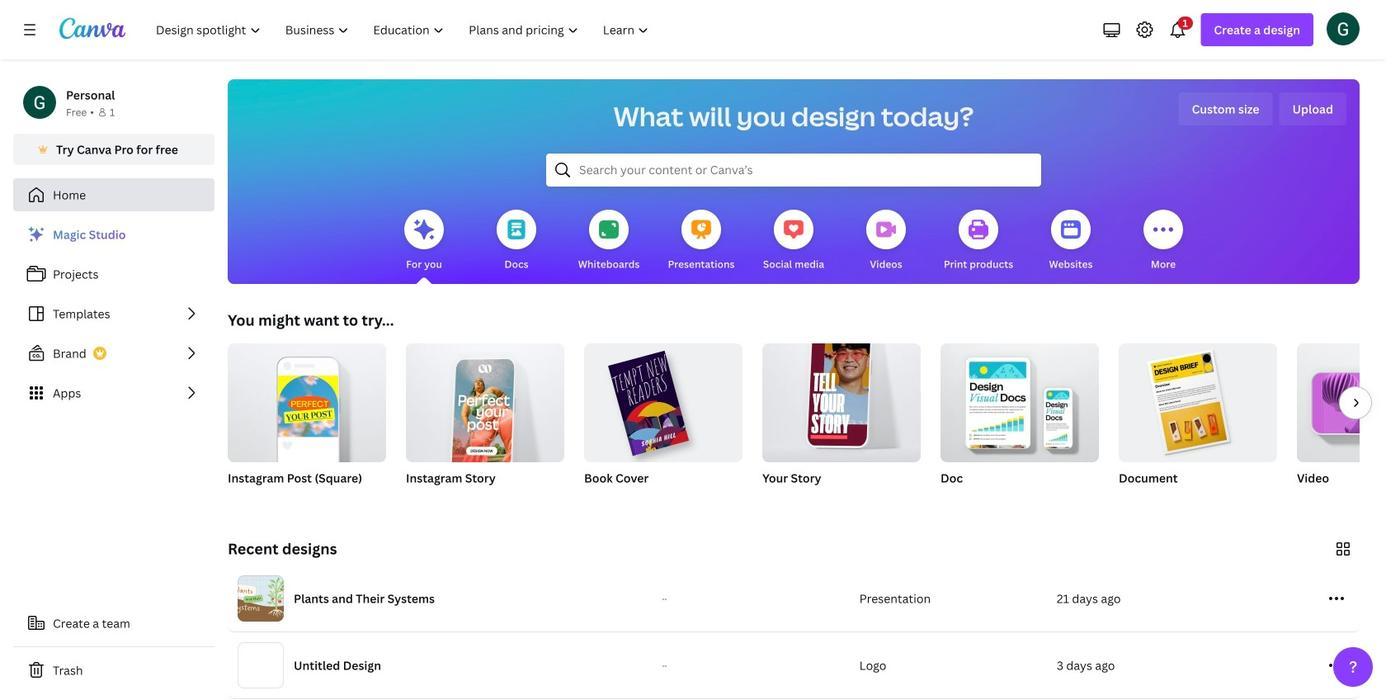 Task type: locate. For each thing, give the bounding box(es) containing it.
list
[[13, 218, 215, 409]]

None search field
[[546, 154, 1042, 187]]

group
[[763, 334, 921, 507], [763, 334, 921, 462], [228, 337, 386, 507], [228, 337, 386, 462], [406, 337, 565, 507], [406, 337, 565, 472], [584, 337, 743, 507], [584, 337, 743, 462], [941, 337, 1100, 507], [941, 337, 1100, 462], [1119, 337, 1278, 507], [1119, 337, 1278, 462], [1298, 343, 1387, 507], [1298, 343, 1387, 462]]



Task type: vqa. For each thing, say whether or not it's contained in the screenshot.
all templates
no



Task type: describe. For each thing, give the bounding box(es) containing it.
greg robinson image
[[1327, 12, 1360, 45]]

Search search field
[[580, 154, 1009, 186]]

top level navigation element
[[145, 13, 663, 46]]



